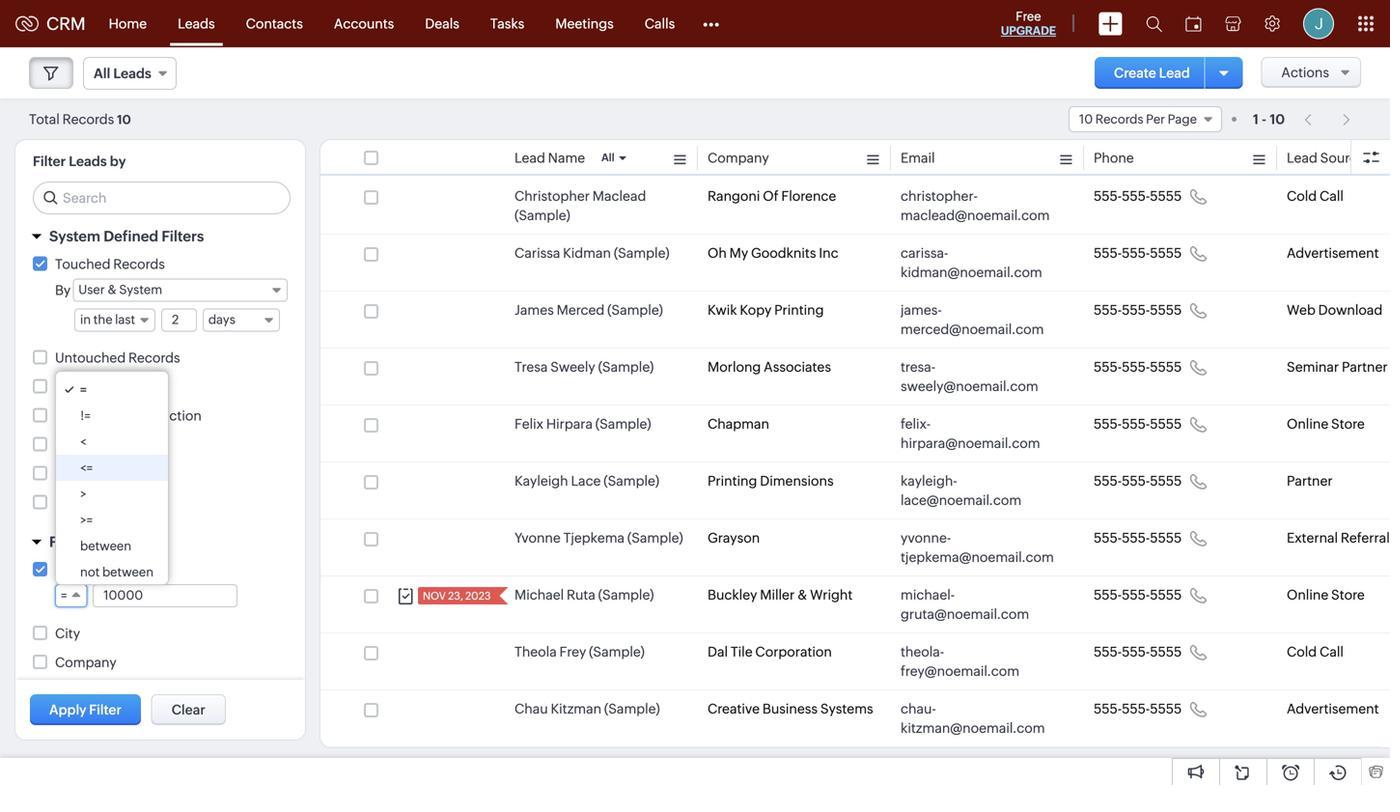 Task type: describe. For each thing, give the bounding box(es) containing it.
tile
[[731, 644, 753, 660]]

external referral
[[1288, 530, 1391, 546]]

james- merced@noemail.com link
[[901, 300, 1056, 339]]

felix- hirpara@noemail.com link
[[901, 414, 1056, 453]]

profile element
[[1292, 0, 1346, 47]]

dal
[[708, 644, 728, 660]]

filter by fields button
[[15, 525, 305, 559]]

felix hirpara (sample)
[[515, 416, 652, 432]]

nov
[[423, 590, 446, 602]]

records for touched
[[113, 256, 165, 272]]

carissa- kidman@noemail.com
[[901, 245, 1043, 280]]

upgrade
[[1001, 24, 1057, 37]]

printing dimensions
[[708, 473, 834, 489]]

lead for lead name
[[515, 150, 546, 166]]

>= option
[[56, 507, 168, 533]]

city
[[55, 626, 80, 641]]

1 online from the top
[[1288, 416, 1329, 432]]

calendar image
[[1186, 16, 1203, 31]]

1 vertical spatial company
[[55, 655, 117, 670]]

555-555-5555 for carissa- kidman@noemail.com
[[1094, 245, 1183, 261]]

michael- gruta@noemail.com link
[[901, 585, 1056, 624]]

michael-
[[901, 587, 955, 603]]

touched records
[[55, 256, 165, 272]]

kitzman
[[551, 701, 602, 717]]

carissa-
[[901, 245, 949, 261]]

oh
[[708, 245, 727, 261]]

defined
[[104, 228, 158, 245]]

2 online store from the top
[[1288, 587, 1366, 603]]

5555 for yvonne- tjepkema@noemail.com
[[1151, 530, 1183, 546]]

kayleigh lace (sample)
[[515, 473, 660, 489]]

8 555-555-5555 from the top
[[1094, 587, 1183, 603]]

grayson
[[708, 530, 760, 546]]

5555 for carissa- kidman@noemail.com
[[1151, 245, 1183, 261]]

-
[[1262, 112, 1267, 127]]

1 vertical spatial leads
[[69, 154, 107, 169]]

records for related
[[106, 408, 157, 424]]

kayleigh-
[[901, 473, 958, 489]]

tjepkema
[[564, 530, 625, 546]]

5555 for chau- kitzman@noemail.com
[[1151, 701, 1183, 717]]

related records action
[[55, 408, 202, 424]]

ruta
[[567, 587, 596, 603]]

record
[[55, 379, 100, 395]]

advertisement for carissa- kidman@noemail.com
[[1288, 245, 1380, 261]]

source
[[1321, 150, 1366, 166]]

external
[[1288, 530, 1339, 546]]

filter for filter leads by
[[33, 154, 66, 169]]

meetings link
[[540, 0, 629, 47]]

<= option
[[56, 455, 168, 481]]

5555 for christopher- maclead@noemail.com
[[1151, 188, 1183, 204]]

nov 23, 2023 link
[[418, 587, 493, 605]]

james merced (sample) link
[[515, 300, 663, 320]]

michael ruta (sample) link
[[515, 585, 654, 605]]

0 vertical spatial between
[[80, 539, 131, 553]]

chau
[[515, 701, 548, 717]]

1 store from the top
[[1332, 416, 1366, 432]]

christopher-
[[901, 188, 978, 204]]

christopher maclead (sample) link
[[515, 186, 689, 225]]

row group containing christopher maclead (sample)
[[321, 178, 1391, 748]]

goodknits
[[751, 245, 817, 261]]

<=
[[80, 461, 93, 475]]

kayleigh lace (sample) link
[[515, 471, 660, 491]]

sweely
[[551, 359, 596, 375]]

clear
[[172, 702, 206, 718]]

annual
[[55, 562, 99, 578]]

sweely@noemail.com
[[901, 379, 1039, 394]]

(sample) for tresa sweely (sample)
[[598, 359, 654, 375]]

1 horizontal spatial leads
[[178, 16, 215, 31]]

Search text field
[[34, 183, 290, 213]]

web download
[[1288, 302, 1383, 318]]

creative business systems
[[708, 701, 874, 717]]

email
[[901, 150, 936, 166]]

dal tile corporation
[[708, 644, 832, 660]]

2 online from the top
[[1288, 587, 1329, 603]]

= option
[[56, 377, 168, 403]]

create lead button
[[1095, 57, 1210, 89]]

by inside dropdown button
[[88, 534, 105, 551]]

merced@noemail.com
[[901, 322, 1045, 337]]

theola
[[515, 644, 557, 660]]

touched
[[55, 256, 111, 272]]

theola-
[[901, 644, 945, 660]]

tresa- sweely@noemail.com
[[901, 359, 1039, 394]]

1 horizontal spatial partner
[[1343, 359, 1389, 375]]

(sample) for christopher maclead (sample)
[[515, 208, 571, 223]]

lace
[[571, 473, 601, 489]]

= !=
[[80, 382, 91, 423]]

carissa- kidman@noemail.com link
[[901, 243, 1056, 282]]

phone
[[1094, 150, 1135, 166]]

advertisement for chau- kitzman@noemail.com
[[1288, 701, 1380, 717]]

tresa- sweely@noemail.com link
[[901, 357, 1056, 396]]

leads link
[[162, 0, 230, 47]]

555-555-5555 for tresa- sweely@noemail.com
[[1094, 359, 1183, 375]]

>=
[[80, 513, 93, 527]]

home link
[[93, 0, 162, 47]]

1 online store from the top
[[1288, 416, 1366, 432]]

all
[[602, 152, 615, 164]]

= field
[[55, 584, 87, 608]]

yvonne tjepkema (sample)
[[515, 530, 684, 546]]

555-555-5555 for yvonne- tjepkema@noemail.com
[[1094, 530, 1183, 546]]

yvonne
[[515, 530, 561, 546]]

(sample) for carissa kidman (sample)
[[614, 245, 670, 261]]

apply filter
[[49, 702, 122, 718]]

kwik
[[708, 302, 738, 318]]

campaigns
[[55, 495, 127, 510]]

Type here text field
[[94, 585, 237, 607]]

records for total
[[62, 112, 114, 127]]

cold call for theola- frey@noemail.com
[[1288, 644, 1344, 660]]

contacts
[[246, 16, 303, 31]]

corporation
[[756, 644, 832, 660]]

create lead
[[1115, 65, 1191, 81]]

total
[[29, 112, 60, 127]]

yvonne-
[[901, 530, 952, 546]]

5555 for james- merced@noemail.com
[[1151, 302, 1183, 318]]

(sample) for james merced (sample)
[[608, 302, 663, 318]]

system
[[49, 228, 100, 245]]

1 horizontal spatial action
[[160, 408, 202, 424]]

meetings
[[556, 16, 614, 31]]

james- merced@noemail.com
[[901, 302, 1045, 337]]

< option
[[56, 429, 168, 455]]



Task type: locate. For each thing, give the bounding box(es) containing it.
row group
[[321, 178, 1391, 748]]

0 vertical spatial by
[[55, 283, 71, 298]]

(sample) right tjepkema
[[628, 530, 684, 546]]

christopher- maclead@noemail.com link
[[901, 186, 1056, 225]]

2 5555 from the top
[[1151, 245, 1183, 261]]

cold call
[[1288, 188, 1344, 204], [1288, 644, 1344, 660]]

7 555-555-5555 from the top
[[1094, 530, 1183, 546]]

1 vertical spatial by
[[88, 534, 105, 551]]

1 advertisement from the top
[[1288, 245, 1380, 261]]

0 vertical spatial action
[[103, 379, 145, 395]]

555-555-5555 for felix- hirpara@noemail.com
[[1094, 416, 1183, 432]]

(sample) right sweely
[[598, 359, 654, 375]]

by down >=
[[88, 534, 105, 551]]

555-555-5555 for james- merced@noemail.com
[[1094, 302, 1183, 318]]

(sample) right kidman
[[614, 245, 670, 261]]

printing right 'kopy'
[[775, 302, 824, 318]]

chau-
[[901, 701, 937, 717]]

0 horizontal spatial by
[[55, 283, 71, 298]]

0 vertical spatial call
[[1320, 188, 1344, 204]]

1 vertical spatial printing
[[708, 473, 758, 489]]

records up "filter leads by"
[[62, 112, 114, 127]]

1 call from the top
[[1320, 188, 1344, 204]]

chau kitzman (sample) link
[[515, 699, 660, 719]]

wright
[[810, 587, 853, 603]]

(sample) for michael ruta (sample)
[[599, 587, 654, 603]]

0 vertical spatial company
[[708, 150, 769, 166]]

10 for total records 10
[[117, 113, 131, 127]]

action up related records action on the bottom of the page
[[103, 379, 145, 395]]

between
[[80, 539, 131, 553], [102, 565, 154, 580]]

1 vertical spatial partner
[[1288, 473, 1334, 489]]

filter for filter by fields
[[49, 534, 85, 551]]

0 horizontal spatial leads
[[69, 154, 107, 169]]

5 5555 from the top
[[1151, 416, 1183, 432]]

inc
[[819, 245, 839, 261]]

10 right -
[[1270, 112, 1286, 127]]

555-555-5555 for theola- frey@noemail.com
[[1094, 644, 1183, 660]]

lead inside button
[[1160, 65, 1191, 81]]

records for untouched
[[128, 350, 180, 366]]

online down seminar
[[1288, 416, 1329, 432]]

system defined filters
[[49, 228, 204, 245]]

frey@noemail.com
[[901, 664, 1020, 679]]

carissa
[[515, 245, 561, 261]]

oh my goodknits inc
[[708, 245, 839, 261]]

call
[[1320, 188, 1344, 204], [1320, 644, 1344, 660]]

0 vertical spatial =
[[80, 382, 87, 397]]

4 5555 from the top
[[1151, 359, 1183, 375]]

create menu image
[[1099, 12, 1123, 35]]

0 horizontal spatial company
[[55, 655, 117, 670]]

by down the touched
[[55, 283, 71, 298]]

3 5555 from the top
[[1151, 302, 1183, 318]]

apply filter button
[[30, 694, 141, 725]]

logo image
[[15, 16, 39, 31]]

1 - 10
[[1254, 112, 1286, 127]]

deals link
[[410, 0, 475, 47]]

between up the annual revenue
[[80, 539, 131, 553]]

(sample) down christopher
[[515, 208, 571, 223]]

(sample) for chau kitzman (sample)
[[605, 701, 660, 717]]

business
[[763, 701, 818, 717]]

0 horizontal spatial =
[[61, 588, 67, 603]]

0 vertical spatial online
[[1288, 416, 1329, 432]]

leads right home link on the top
[[178, 16, 215, 31]]

0 vertical spatial filter
[[33, 154, 66, 169]]

yvonne- tjepkema@noemail.com link
[[901, 528, 1056, 567]]

4 555-555-5555 from the top
[[1094, 359, 1183, 375]]

merced
[[557, 302, 605, 318]]

1 vertical spatial store
[[1332, 587, 1366, 603]]

10 for 1 - 10
[[1270, 112, 1286, 127]]

6 555-555-5555 from the top
[[1094, 473, 1183, 489]]

company
[[708, 150, 769, 166], [55, 655, 117, 670]]

seminar partner
[[1288, 359, 1389, 375]]

chau- kitzman@noemail.com link
[[901, 699, 1056, 738]]

james
[[515, 302, 554, 318]]

8 5555 from the top
[[1151, 587, 1183, 603]]

store down seminar partner
[[1332, 416, 1366, 432]]

online down external at the bottom
[[1288, 587, 1329, 603]]

1 horizontal spatial 10
[[1270, 112, 1286, 127]]

(sample) right the ruta
[[599, 587, 654, 603]]

1 horizontal spatial company
[[708, 150, 769, 166]]

christopher
[[515, 188, 590, 204]]

1 vertical spatial call
[[1320, 644, 1344, 660]]

records up = option
[[128, 350, 180, 366]]

free
[[1016, 9, 1042, 24]]

creative
[[708, 701, 760, 717]]

yvonne tjepkema (sample) link
[[515, 528, 684, 548]]

cold for theola- frey@noemail.com
[[1288, 644, 1318, 660]]

10 555-555-5555 from the top
[[1094, 701, 1183, 717]]

notes
[[55, 466, 92, 482]]

tresa sweely (sample) link
[[515, 357, 654, 377]]

online store down seminar partner
[[1288, 416, 1366, 432]]

0 vertical spatial cold call
[[1288, 188, 1344, 204]]

1 cold from the top
[[1288, 188, 1318, 204]]

company down city
[[55, 655, 117, 670]]

list box
[[56, 372, 168, 585]]

accounts link
[[319, 0, 410, 47]]

2 horizontal spatial lead
[[1288, 150, 1318, 166]]

0 vertical spatial online store
[[1288, 416, 1366, 432]]

action up < option
[[160, 408, 202, 424]]

= down annual
[[61, 588, 67, 603]]

>
[[80, 487, 87, 501]]

james-
[[901, 302, 942, 318]]

partner up external at the bottom
[[1288, 473, 1334, 489]]

theola frey (sample)
[[515, 644, 645, 660]]

2 cold from the top
[[1288, 644, 1318, 660]]

= inside field
[[61, 588, 67, 603]]

crm link
[[15, 14, 86, 34]]

5555 for theola- frey@noemail.com
[[1151, 644, 1183, 660]]

annual revenue
[[55, 562, 157, 578]]

= inside = !=
[[80, 382, 87, 397]]

search image
[[1147, 15, 1163, 32]]

maclead
[[593, 188, 647, 204]]

kwik kopy printing
[[708, 302, 824, 318]]

0 horizontal spatial lead
[[515, 150, 546, 166]]

call for theola- frey@noemail.com
[[1320, 644, 1344, 660]]

1 vertical spatial cold
[[1288, 644, 1318, 660]]

company up the rangoni
[[708, 150, 769, 166]]

1 horizontal spatial by
[[88, 534, 105, 551]]

555-555-5555 for kayleigh- lace@noemail.com
[[1094, 473, 1183, 489]]

felix hirpara (sample) link
[[515, 414, 652, 434]]

2023
[[466, 590, 491, 602]]

1 vertical spatial online
[[1288, 587, 1329, 603]]

florence
[[782, 188, 837, 204]]

0 vertical spatial partner
[[1343, 359, 1389, 375]]

!= option
[[56, 403, 168, 429]]

filter
[[33, 154, 66, 169], [49, 534, 85, 551], [89, 702, 122, 718]]

(sample) inside 'christopher maclead (sample)'
[[515, 208, 571, 223]]

1 horizontal spatial printing
[[775, 302, 824, 318]]

1 5555 from the top
[[1151, 188, 1183, 204]]

online store down external referral in the bottom right of the page
[[1288, 587, 1366, 603]]

cold for christopher- maclead@noemail.com
[[1288, 188, 1318, 204]]

chapman
[[708, 416, 770, 432]]

(sample) right the frey at the bottom of page
[[589, 644, 645, 660]]

create menu element
[[1088, 0, 1135, 47]]

0 vertical spatial store
[[1332, 416, 1366, 432]]

0 horizontal spatial partner
[[1288, 473, 1334, 489]]

= for =
[[61, 588, 67, 603]]

filter inside apply filter button
[[89, 702, 122, 718]]

filter inside filter by fields dropdown button
[[49, 534, 85, 551]]

free upgrade
[[1001, 9, 1057, 37]]

< <=
[[80, 435, 93, 475]]

1 horizontal spatial =
[[80, 382, 87, 397]]

0 horizontal spatial printing
[[708, 473, 758, 489]]

555-555-5555 for christopher- maclead@noemail.com
[[1094, 188, 1183, 204]]

9 5555 from the top
[[1151, 644, 1183, 660]]

search element
[[1135, 0, 1175, 47]]

2 call from the top
[[1320, 644, 1344, 660]]

6 5555 from the top
[[1151, 473, 1183, 489]]

2 555-555-5555 from the top
[[1094, 245, 1183, 261]]

related
[[55, 408, 103, 424]]

partner right seminar
[[1343, 359, 1389, 375]]

555-555-5555 for chau- kitzman@noemail.com
[[1094, 701, 1183, 717]]

1 vertical spatial =
[[61, 588, 67, 603]]

leads left by
[[69, 154, 107, 169]]

between option
[[56, 533, 168, 559]]

filter down total
[[33, 154, 66, 169]]

lead left name
[[515, 150, 546, 166]]

0 vertical spatial cold
[[1288, 188, 1318, 204]]

kidman@noemail.com
[[901, 265, 1043, 280]]

not
[[80, 565, 100, 580]]

felix-
[[901, 416, 931, 432]]

kidman
[[563, 245, 611, 261]]

(sample) inside "link"
[[596, 416, 652, 432]]

2 cold call from the top
[[1288, 644, 1344, 660]]

home
[[109, 16, 147, 31]]

7 5555 from the top
[[1151, 530, 1183, 546]]

= for = !=
[[80, 382, 87, 397]]

seminar
[[1288, 359, 1340, 375]]

1 vertical spatial filter
[[49, 534, 85, 551]]

(sample) for kayleigh lace (sample)
[[604, 473, 660, 489]]

gruta@noemail.com
[[901, 607, 1030, 622]]

0 horizontal spatial action
[[103, 379, 145, 395]]

0 vertical spatial printing
[[775, 302, 824, 318]]

call for christopher- maclead@noemail.com
[[1320, 188, 1344, 204]]

None text field
[[162, 310, 196, 331]]

tasks
[[491, 16, 525, 31]]

records down = option
[[106, 408, 157, 424]]

cold call for christopher- maclead@noemail.com
[[1288, 188, 1344, 204]]

apply
[[49, 702, 86, 718]]

lead name
[[515, 150, 586, 166]]

(sample) right hirpara
[[596, 416, 652, 432]]

1 horizontal spatial lead
[[1160, 65, 1191, 81]]

tresa-
[[901, 359, 936, 375]]

records down 'defined'
[[113, 256, 165, 272]]

list box containing =
[[56, 372, 168, 585]]

christopher maclead (sample)
[[515, 188, 647, 223]]

0 vertical spatial leads
[[178, 16, 215, 31]]

= up !=
[[80, 382, 87, 397]]

not between option
[[56, 559, 168, 585]]

1 vertical spatial between
[[102, 565, 154, 580]]

0 vertical spatial advertisement
[[1288, 245, 1380, 261]]

10 up by
[[117, 113, 131, 127]]

lead for lead source
[[1288, 150, 1318, 166]]

create
[[1115, 65, 1157, 81]]

9 555-555-5555 from the top
[[1094, 644, 1183, 660]]

(sample) right kitzman
[[605, 701, 660, 717]]

0 horizontal spatial 10
[[117, 113, 131, 127]]

carissa kidman (sample) link
[[515, 243, 670, 263]]

store down external referral in the bottom right of the page
[[1332, 587, 1366, 603]]

printing up grayson
[[708, 473, 758, 489]]

(sample) for felix hirpara (sample)
[[596, 416, 652, 432]]

lead left source
[[1288, 150, 1318, 166]]

filter down >=
[[49, 534, 85, 551]]

(sample) right lace
[[604, 473, 660, 489]]

kayleigh- lace@noemail.com link
[[901, 471, 1056, 510]]

555-555-5555
[[1094, 188, 1183, 204], [1094, 245, 1183, 261], [1094, 302, 1183, 318], [1094, 359, 1183, 375], [1094, 416, 1183, 432], [1094, 473, 1183, 489], [1094, 530, 1183, 546], [1094, 587, 1183, 603], [1094, 644, 1183, 660], [1094, 701, 1183, 717]]

tjepkema@noemail.com
[[901, 550, 1055, 565]]

nov 23, 2023
[[423, 590, 491, 602]]

profile image
[[1304, 8, 1335, 39]]

name
[[548, 150, 586, 166]]

1 vertical spatial online store
[[1288, 587, 1366, 603]]

theola- frey@noemail.com
[[901, 644, 1020, 679]]

5 555-555-5555 from the top
[[1094, 416, 1183, 432]]

untouched
[[55, 350, 126, 366]]

1 vertical spatial advertisement
[[1288, 701, 1380, 717]]

lead right create
[[1160, 65, 1191, 81]]

system defined filters button
[[15, 219, 305, 254]]

my
[[730, 245, 749, 261]]

navigation
[[1295, 105, 1362, 133]]

5555 for tresa- sweely@noemail.com
[[1151, 359, 1183, 375]]

(sample) for yvonne tjepkema (sample)
[[628, 530, 684, 546]]

3 555-555-5555 from the top
[[1094, 302, 1183, 318]]

(sample)
[[515, 208, 571, 223], [614, 245, 670, 261], [608, 302, 663, 318], [598, 359, 654, 375], [596, 416, 652, 432], [604, 473, 660, 489], [628, 530, 684, 546], [599, 587, 654, 603], [589, 644, 645, 660], [605, 701, 660, 717]]

1 cold call from the top
[[1288, 188, 1344, 204]]

5555 for kayleigh- lace@noemail.com
[[1151, 473, 1183, 489]]

1 555-555-5555 from the top
[[1094, 188, 1183, 204]]

theola frey (sample) link
[[515, 642, 645, 662]]

(sample) for theola frey (sample)
[[589, 644, 645, 660]]

5555 for felix- hirpara@noemail.com
[[1151, 416, 1183, 432]]

23,
[[448, 590, 463, 602]]

10 5555 from the top
[[1151, 701, 1183, 717]]

referral
[[1342, 530, 1391, 546]]

2 store from the top
[[1332, 587, 1366, 603]]

filter right apply
[[89, 702, 122, 718]]

(sample) right merced
[[608, 302, 663, 318]]

between down fields
[[102, 565, 154, 580]]

chau kitzman (sample)
[[515, 701, 660, 717]]

2 vertical spatial filter
[[89, 702, 122, 718]]

> option
[[56, 481, 168, 507]]

christopher- maclead@noemail.com
[[901, 188, 1050, 223]]

untouched records
[[55, 350, 180, 366]]

dimensions
[[760, 473, 834, 489]]

2 advertisement from the top
[[1288, 701, 1380, 717]]

rangoni of florence
[[708, 188, 837, 204]]

1 vertical spatial cold call
[[1288, 644, 1344, 660]]

morlong
[[708, 359, 761, 375]]

1 vertical spatial action
[[160, 408, 202, 424]]

lead source
[[1288, 150, 1366, 166]]

10 inside total records 10
[[117, 113, 131, 127]]

revenue
[[102, 562, 157, 578]]



Task type: vqa. For each thing, say whether or not it's contained in the screenshot.


